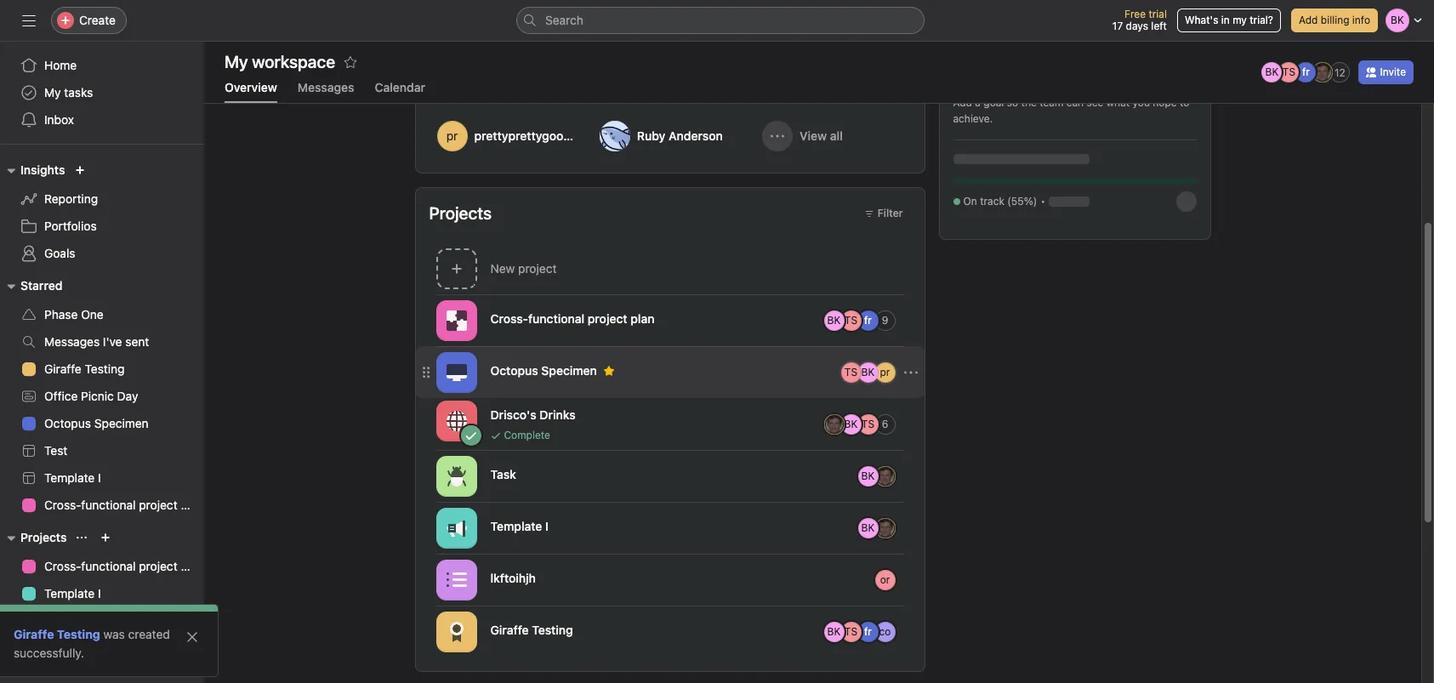 Task type: vqa. For each thing, say whether or not it's contained in the screenshot.
bottommost Add
yes



Task type: locate. For each thing, give the bounding box(es) containing it.
template i
[[44, 471, 101, 485], [491, 519, 549, 533], [44, 586, 101, 601]]

2 vertical spatial fr
[[865, 625, 872, 638]]

fr left 12
[[1303, 66, 1310, 78]]

1 vertical spatial octopus specimen link
[[10, 608, 194, 635]]

add inside button
[[1299, 14, 1318, 26]]

0 vertical spatial giraffe testing link
[[10, 356, 194, 383]]

messages down add to starred icon
[[298, 80, 354, 94]]

1 horizontal spatial invite button
[[1359, 60, 1414, 84]]

successfully.
[[14, 646, 84, 660]]

1 horizontal spatial add
[[1299, 14, 1318, 26]]

cross- down new
[[491, 311, 528, 325]]

i inside projects element
[[98, 586, 101, 601]]

6
[[882, 418, 889, 431]]

template i up lkftoihjh
[[491, 519, 549, 533]]

cross- inside starred element
[[44, 498, 81, 512]]

calendar link
[[375, 80, 425, 103]]

0 vertical spatial specimen
[[542, 363, 597, 377]]

ja
[[1318, 66, 1329, 78], [829, 417, 840, 430], [880, 469, 891, 482], [880, 521, 891, 534]]

cross-functional project plan
[[491, 311, 655, 325], [44, 498, 204, 512], [44, 559, 204, 574]]

ribbon image
[[446, 622, 467, 642]]

1 vertical spatial invite
[[48, 653, 78, 668]]

hope
[[1153, 96, 1177, 109]]

toggle project starred status image for octopus specimen
[[604, 365, 614, 376]]

cross-functional project plan down new project or portfolio icon
[[44, 559, 204, 574]]

1 vertical spatial plan
[[181, 498, 204, 512]]

giraffe testing inside starred element
[[44, 362, 125, 376]]

tasks
[[64, 85, 93, 100]]

0 vertical spatial messages
[[298, 80, 354, 94]]

bug image
[[446, 466, 467, 486]]

1 vertical spatial invite button
[[16, 646, 89, 676]]

octopus specimen link up the successfully.
[[10, 608, 194, 635]]

0 vertical spatial i
[[98, 471, 101, 485]]

can
[[1067, 96, 1084, 109]]

template i link up was
[[10, 580, 194, 608]]

fr left co
[[865, 625, 872, 638]]

template i link inside projects element
[[10, 580, 194, 608]]

0 vertical spatial projects
[[429, 203, 492, 223]]

1 vertical spatial octopus specimen
[[44, 416, 149, 431]]

goals link
[[10, 240, 194, 267]]

add
[[1299, 14, 1318, 26], [953, 96, 973, 109]]

0 horizontal spatial invite button
[[16, 646, 89, 676]]

ruby anderson
[[637, 128, 723, 143]]

template inside projects element
[[44, 586, 95, 601]]

template i link down test
[[10, 465, 194, 492]]

cross-functional project plan down new project
[[491, 311, 655, 325]]

complete
[[504, 428, 550, 441]]

ja up or on the right of the page
[[880, 521, 891, 534]]

bk
[[1266, 66, 1279, 78], [828, 314, 841, 326], [862, 365, 875, 378], [845, 417, 858, 430], [862, 469, 875, 482], [862, 521, 875, 534], [828, 625, 841, 638]]

cross-functional project plan link up new project or portfolio icon
[[10, 492, 204, 519]]

octopus specimen up drisco's drinks
[[491, 363, 597, 377]]

1 horizontal spatial toggle project starred status image
[[604, 365, 614, 376]]

was created successfully.
[[14, 627, 170, 660]]

1 octopus specimen link from the top
[[10, 410, 194, 437]]

1 vertical spatial projects
[[20, 530, 67, 545]]

1 vertical spatial template i link
[[10, 580, 194, 608]]

9
[[882, 314, 889, 327]]

testing
[[85, 362, 125, 376], [532, 622, 573, 637], [57, 627, 100, 642]]

template up was created successfully.
[[44, 586, 95, 601]]

0 horizontal spatial messages
[[44, 334, 100, 349]]

0 vertical spatial add
[[1299, 14, 1318, 26]]

new image
[[75, 165, 85, 175]]

template i inside projects element
[[44, 586, 101, 601]]

plan
[[631, 311, 655, 325], [181, 498, 204, 512], [181, 559, 204, 574]]

global element
[[0, 42, 204, 144]]

add inside add a goal so the team can see what you hope to achieve.
[[953, 96, 973, 109]]

add left "a"
[[953, 96, 973, 109]]

phase one
[[44, 307, 104, 322]]

office
[[44, 389, 78, 403]]

0 vertical spatial octopus specimen link
[[10, 410, 194, 437]]

1 vertical spatial fr
[[865, 314, 872, 326]]

1 vertical spatial cross-functional project plan
[[44, 498, 204, 512]]

portfolios link
[[10, 213, 194, 240]]

template up lkftoihjh
[[491, 519, 542, 533]]

what's in my trial? button
[[1178, 9, 1281, 32]]

add billing info button
[[1292, 9, 1378, 32]]

2 template i link from the top
[[10, 580, 194, 608]]

ts for giraffe testing
[[845, 625, 858, 638]]

cross- up show options, current sort, top image
[[44, 498, 81, 512]]

octopus specimen
[[491, 363, 597, 377], [44, 416, 149, 431], [44, 613, 149, 628]]

cross-functional project plan link
[[10, 492, 204, 519], [10, 553, 204, 580]]

2 vertical spatial specimen
[[94, 613, 149, 628]]

reporting link
[[10, 185, 194, 213]]

1 vertical spatial giraffe testing link
[[14, 627, 100, 642]]

•
[[1041, 195, 1046, 208]]

1 vertical spatial functional
[[81, 498, 136, 512]]

0 vertical spatial template i link
[[10, 465, 194, 492]]

functional inside starred element
[[81, 498, 136, 512]]

0 vertical spatial template
[[44, 471, 95, 485]]

fr for cross-functional project plan
[[865, 314, 872, 326]]

pr
[[880, 365, 890, 378]]

2 vertical spatial octopus
[[44, 613, 91, 628]]

octopus specimen up the successfully.
[[44, 613, 149, 628]]

list image
[[446, 570, 467, 590]]

messages inside messages i've sent link
[[44, 334, 100, 349]]

home
[[44, 58, 77, 72]]

projects left show options, current sort, top image
[[20, 530, 67, 545]]

1 vertical spatial specimen
[[94, 416, 149, 431]]

1 vertical spatial toggle project starred status image
[[583, 410, 593, 420]]

cross-functional project plan link down new project or portfolio icon
[[10, 553, 204, 580]]

you
[[1133, 96, 1150, 109]]

one
[[81, 307, 104, 322]]

insights button
[[0, 160, 65, 180]]

1 vertical spatial cross-
[[44, 498, 81, 512]]

invite
[[1381, 66, 1407, 78], [48, 653, 78, 668]]

overview link
[[225, 80, 277, 103]]

17
[[1113, 20, 1123, 32]]

giraffe testing link up picnic
[[10, 356, 194, 383]]

info
[[1353, 14, 1371, 26]]

ja down 6 at the right of the page
[[880, 469, 891, 482]]

0 horizontal spatial invite
[[48, 653, 78, 668]]

create button
[[51, 7, 127, 34]]

overview
[[225, 80, 277, 94]]

octopus up drisco's
[[491, 363, 538, 377]]

ts left 12
[[1283, 66, 1296, 78]]

2 vertical spatial octopus specimen
[[44, 613, 149, 628]]

0 vertical spatial template i
[[44, 471, 101, 485]]

0 vertical spatial invite button
[[1359, 60, 1414, 84]]

template down test
[[44, 471, 95, 485]]

0 vertical spatial invite
[[1381, 66, 1407, 78]]

goal
[[984, 96, 1004, 109]]

achieve.
[[953, 112, 993, 125]]

ts for octopus specimen
[[845, 365, 858, 378]]

projects
[[429, 203, 492, 223], [20, 530, 67, 545]]

i inside starred element
[[98, 471, 101, 485]]

add for add a goal so the team can see what you hope to achieve.
[[953, 96, 973, 109]]

i've
[[103, 334, 122, 349]]

starred button
[[0, 276, 62, 296]]

fr left 9 on the right
[[865, 314, 872, 326]]

octopus specimen down picnic
[[44, 416, 149, 431]]

my workspace
[[225, 52, 335, 71]]

ts left 6 at the right of the page
[[862, 417, 875, 430]]

0 vertical spatial cross-functional project plan
[[491, 311, 655, 325]]

toggle project starred status image
[[662, 314, 672, 324]]

2 vertical spatial cross-
[[44, 559, 81, 574]]

cross-
[[491, 311, 528, 325], [44, 498, 81, 512], [44, 559, 81, 574]]

add left billing
[[1299, 14, 1318, 26]]

megaphone image
[[446, 518, 467, 538]]

starred element
[[0, 271, 204, 522]]

projects up new
[[429, 203, 492, 223]]

1 vertical spatial add
[[953, 96, 973, 109]]

project right new
[[518, 261, 557, 276]]

template i down test
[[44, 471, 101, 485]]

project left toggle project starred status image
[[588, 311, 628, 325]]

calendar
[[375, 80, 425, 94]]

functional down new project or portfolio icon
[[81, 559, 136, 574]]

phase
[[44, 307, 78, 322]]

giraffe up office
[[44, 362, 81, 376]]

1 horizontal spatial messages
[[298, 80, 354, 94]]

giraffe testing link
[[10, 356, 194, 383], [14, 627, 100, 642]]

functional for 1st cross-functional project plan link from the top
[[81, 498, 136, 512]]

billing
[[1321, 14, 1350, 26]]

1 vertical spatial template
[[491, 519, 542, 533]]

cross- for first cross-functional project plan link from the bottom
[[44, 559, 81, 574]]

what's in my trial?
[[1185, 14, 1274, 26]]

1 vertical spatial i
[[546, 519, 549, 533]]

starred
[[20, 278, 62, 293]]

co
[[879, 625, 891, 638]]

0 horizontal spatial toggle project starred status image
[[583, 410, 593, 420]]

0 vertical spatial cross-functional project plan link
[[10, 492, 204, 519]]

ts left 9 on the right
[[845, 314, 858, 326]]

toggle project starred status image
[[604, 365, 614, 376], [583, 410, 593, 420]]

lkftoihjh
[[491, 571, 536, 585]]

in
[[1222, 14, 1230, 26]]

giraffe testing up office picnic day at the left bottom
[[44, 362, 125, 376]]

invite button
[[1359, 60, 1414, 84], [16, 646, 89, 676]]

functional up new project or portfolio icon
[[81, 498, 136, 512]]

cross-functional project plan inside projects element
[[44, 559, 204, 574]]

2 vertical spatial plan
[[181, 559, 204, 574]]

my
[[44, 85, 61, 100]]

1 vertical spatial cross-functional project plan link
[[10, 553, 204, 580]]

octopus specimen link down picnic
[[10, 410, 194, 437]]

messages
[[298, 80, 354, 94], [44, 334, 100, 349]]

0 vertical spatial toggle project starred status image
[[604, 365, 614, 376]]

free trial 17 days left
[[1113, 8, 1167, 32]]

ja left 12
[[1318, 66, 1329, 78]]

1 horizontal spatial projects
[[429, 203, 492, 223]]

octopus specimen inside projects element
[[44, 613, 149, 628]]

add billing info
[[1299, 14, 1371, 26]]

1 vertical spatial octopus
[[44, 416, 91, 431]]

see
[[1087, 96, 1104, 109]]

cross-functional project plan inside starred element
[[44, 498, 204, 512]]

project down the test link
[[139, 498, 178, 512]]

0 horizontal spatial add
[[953, 96, 973, 109]]

functional down new project
[[528, 311, 585, 325]]

ts left pr
[[845, 365, 858, 378]]

octopus down office
[[44, 416, 91, 431]]

trial
[[1149, 8, 1167, 20]]

2 vertical spatial i
[[98, 586, 101, 601]]

template i up was created successfully.
[[44, 586, 101, 601]]

filter
[[878, 207, 903, 220]]

giraffe testing up the successfully.
[[14, 627, 100, 642]]

octopus up the successfully.
[[44, 613, 91, 628]]

(55%)
[[1008, 195, 1038, 208]]

2 vertical spatial template i
[[44, 586, 101, 601]]

ts for cross-functional project plan
[[845, 314, 858, 326]]

ts left co
[[845, 625, 858, 638]]

to
[[1180, 96, 1190, 109]]

messages for messages
[[298, 80, 354, 94]]

testing down messages i've sent link
[[85, 362, 125, 376]]

cross-functional project plan up new project or portfolio icon
[[44, 498, 204, 512]]

2 octopus specimen link from the top
[[10, 608, 194, 635]]

0 horizontal spatial projects
[[20, 530, 67, 545]]

2 vertical spatial functional
[[81, 559, 136, 574]]

drisco's drinks
[[491, 407, 576, 422]]

2 vertical spatial cross-functional project plan
[[44, 559, 204, 574]]

giraffe testing link up the successfully.
[[14, 627, 100, 642]]

search list box
[[516, 7, 925, 34]]

prettyprettygood77@gmail.com button
[[429, 113, 653, 159]]

functional
[[528, 311, 585, 325], [81, 498, 136, 512], [81, 559, 136, 574]]

functional inside projects element
[[81, 559, 136, 574]]

1 vertical spatial messages
[[44, 334, 100, 349]]

0 vertical spatial octopus
[[491, 363, 538, 377]]

created
[[128, 627, 170, 642]]

computer image
[[446, 362, 467, 382]]

giraffe up the successfully.
[[14, 627, 54, 642]]

project up created
[[139, 559, 178, 574]]

cross- inside projects element
[[44, 559, 81, 574]]

cross- down show options, current sort, top image
[[44, 559, 81, 574]]

testing up the successfully.
[[57, 627, 100, 642]]

hide sidebar image
[[22, 14, 36, 27]]

giraffe inside starred element
[[44, 362, 81, 376]]

2 vertical spatial template
[[44, 586, 95, 601]]

messages down phase one
[[44, 334, 100, 349]]

specimen
[[542, 363, 597, 377], [94, 416, 149, 431], [94, 613, 149, 628]]



Task type: describe. For each thing, give the bounding box(es) containing it.
new project
[[491, 261, 557, 276]]

on track (55%)
[[964, 195, 1038, 208]]

messages link
[[298, 80, 354, 103]]

what's
[[1185, 14, 1219, 26]]

cross-functional project plan for 1st cross-functional project plan link from the top
[[44, 498, 204, 512]]

fr for giraffe testing
[[865, 625, 872, 638]]

0 vertical spatial fr
[[1303, 66, 1310, 78]]

home link
[[10, 52, 194, 79]]

show options, current sort, top image
[[77, 533, 87, 543]]

functional for first cross-functional project plan link from the bottom
[[81, 559, 136, 574]]

1 template i link from the top
[[10, 465, 194, 492]]

0 vertical spatial cross-
[[491, 311, 528, 325]]

add a goal so the team can see what you hope to achieve.
[[953, 96, 1190, 125]]

testing inside starred element
[[85, 362, 125, 376]]

inbox link
[[10, 106, 194, 134]]

my
[[1233, 14, 1247, 26]]

template inside starred element
[[44, 471, 95, 485]]

my tasks
[[44, 85, 93, 100]]

reporting
[[44, 191, 98, 206]]

days
[[1126, 20, 1149, 32]]

portfolios
[[44, 219, 97, 233]]

new project or portfolio image
[[101, 533, 111, 543]]

globe image
[[446, 411, 467, 431]]

ruby anderson button
[[592, 113, 748, 159]]

insights element
[[0, 155, 204, 271]]

2 cross-functional project plan link from the top
[[10, 553, 204, 580]]

add for add billing info
[[1299, 14, 1318, 26]]

search
[[545, 13, 584, 27]]

office picnic day link
[[10, 383, 194, 410]]

goals
[[44, 246, 75, 260]]

specimen inside projects element
[[94, 613, 149, 628]]

the
[[1022, 96, 1037, 109]]

left
[[1152, 20, 1167, 32]]

giraffe testing down lkftoihjh
[[491, 622, 573, 637]]

a
[[975, 96, 981, 109]]

sent
[[125, 334, 149, 349]]

puzzle image
[[446, 310, 467, 331]]

day
[[117, 389, 138, 403]]

so
[[1007, 96, 1019, 109]]

track
[[980, 195, 1005, 208]]

cross- for 1st cross-functional project plan link from the top
[[44, 498, 81, 512]]

picnic
[[81, 389, 114, 403]]

view all button
[[755, 113, 911, 159]]

task
[[491, 467, 516, 481]]

trial?
[[1250, 14, 1274, 26]]

filter button
[[857, 202, 911, 225]]

drisco's
[[491, 407, 537, 422]]

cross-functional project plan for first cross-functional project plan link from the bottom
[[44, 559, 204, 574]]

team
[[1040, 96, 1064, 109]]

octopus inside projects element
[[44, 613, 91, 628]]

0 vertical spatial octopus specimen
[[491, 363, 597, 377]]

plan inside starred element
[[181, 498, 204, 512]]

octopus specimen inside starred element
[[44, 416, 149, 431]]

projects button
[[0, 528, 67, 548]]

0 vertical spatial plan
[[631, 311, 655, 325]]

show options image
[[904, 365, 918, 379]]

view all
[[800, 128, 843, 143]]

test link
[[10, 437, 194, 465]]

projects element
[[0, 522, 204, 683]]

close image
[[185, 631, 199, 644]]

1 vertical spatial template i
[[491, 519, 549, 533]]

drinks
[[540, 407, 576, 422]]

octopus inside starred element
[[44, 416, 91, 431]]

phase one link
[[10, 301, 194, 328]]

search button
[[516, 7, 925, 34]]

prettyprettygood77@gmail.com
[[474, 128, 653, 143]]

messages i've sent link
[[10, 328, 194, 356]]

insights
[[20, 163, 65, 177]]

projects inside dropdown button
[[20, 530, 67, 545]]

messages for messages i've sent
[[44, 334, 100, 349]]

create
[[79, 13, 116, 27]]

testing down lkftoihjh
[[532, 622, 573, 637]]

test
[[44, 443, 67, 458]]

or
[[880, 573, 890, 586]]

my tasks link
[[10, 79, 194, 106]]

12
[[1335, 66, 1346, 79]]

ja left 6 at the right of the page
[[829, 417, 840, 430]]

on
[[964, 195, 977, 208]]

messages i've sent
[[44, 334, 149, 349]]

was
[[103, 627, 125, 642]]

office picnic day
[[44, 389, 138, 403]]

1 horizontal spatial invite
[[1381, 66, 1407, 78]]

what
[[1107, 96, 1130, 109]]

project inside starred element
[[139, 498, 178, 512]]

plan inside projects element
[[181, 559, 204, 574]]

inbox
[[44, 112, 74, 127]]

template i inside starred element
[[44, 471, 101, 485]]

toggle project starred status image for drisco's drinks
[[583, 410, 593, 420]]

free
[[1125, 8, 1146, 20]]

specimen inside starred element
[[94, 416, 149, 431]]

new
[[491, 261, 515, 276]]

add to starred image
[[344, 55, 357, 69]]

giraffe down lkftoihjh
[[491, 622, 529, 637]]

0 vertical spatial functional
[[528, 311, 585, 325]]

1 cross-functional project plan link from the top
[[10, 492, 204, 519]]



